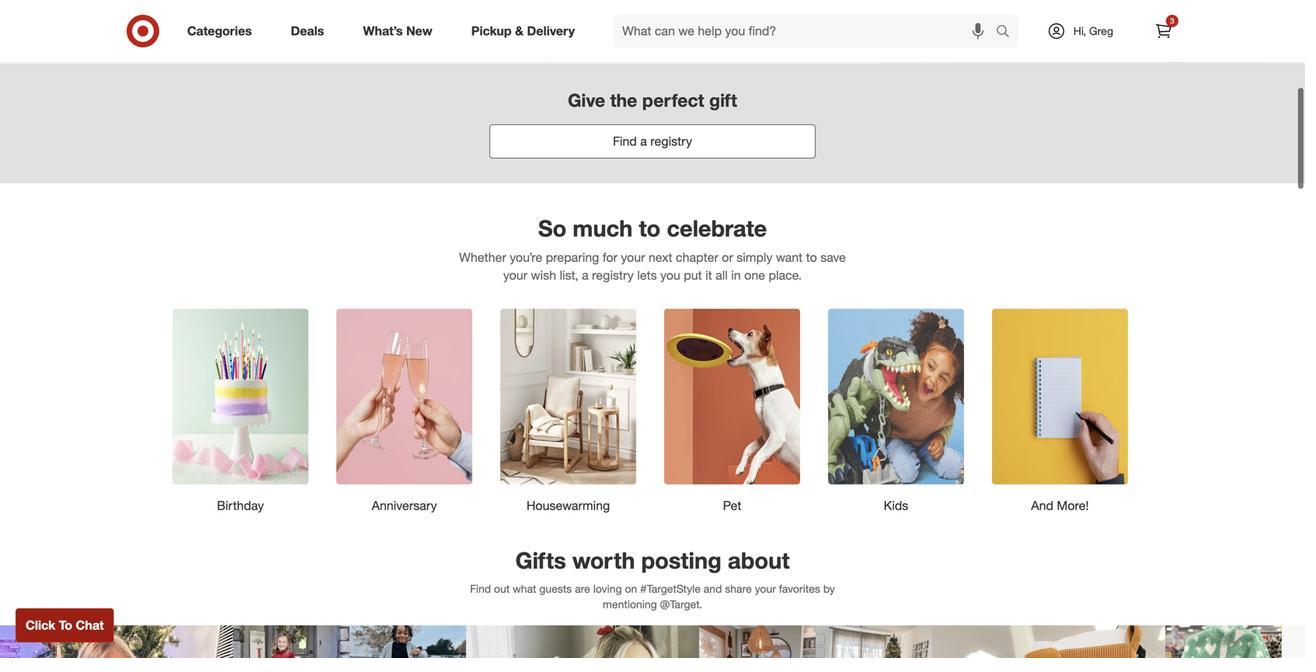 Task type: vqa. For each thing, say whether or not it's contained in the screenshot.
"place."
yes



Task type: describe. For each thing, give the bounding box(es) containing it.
search
[[989, 25, 1026, 40]]

user image by @lizb_home image
[[816, 625, 932, 658]]

save
[[821, 250, 846, 265]]

click
[[26, 618, 55, 633]]

you
[[660, 268, 680, 283]]

and
[[704, 582, 722, 595]]

and
[[1031, 498, 1054, 513]]

on
[[625, 582, 637, 595]]

pickup & delivery link
[[458, 14, 594, 48]]

much
[[573, 214, 633, 242]]

hi,
[[1074, 24, 1086, 38]]

deals link
[[278, 14, 344, 48]]

find a registry
[[613, 133, 692, 149]]

give the perfect gift
[[568, 89, 737, 111]]

user image by @krizman_family image
[[233, 625, 350, 658]]

and more!
[[1031, 498, 1089, 513]]

so
[[538, 214, 567, 242]]

wish
[[531, 268, 556, 283]]

What can we help you find? suggestions appear below search field
[[613, 14, 1000, 48]]

new
[[406, 23, 432, 39]]

birthday
[[217, 498, 264, 513]]

0 vertical spatial your
[[621, 250, 645, 265]]

pickup
[[471, 23, 512, 39]]

user image by @catandjackbytarget image
[[1165, 625, 1282, 658]]

perfect
[[642, 89, 704, 111]]

chat
[[76, 618, 104, 633]]

or
[[722, 250, 733, 265]]

3 link
[[1147, 14, 1181, 48]]

#targetstyle
[[640, 582, 701, 595]]

what's
[[363, 23, 403, 39]]

you're
[[510, 250, 542, 265]]

out
[[494, 582, 510, 595]]

mentioning
[[603, 597, 657, 611]]

lets
[[637, 268, 657, 283]]

one
[[744, 268, 765, 283]]

it
[[706, 268, 712, 283]]

more!
[[1057, 498, 1089, 513]]

in
[[731, 268, 741, 283]]

a inside whether you're preparing for your next chapter or simply want to save your wish list, a registry lets you put it all in one place.
[[582, 268, 589, 283]]

categories
[[187, 23, 252, 39]]

what
[[513, 582, 536, 595]]

click to chat button
[[16, 608, 114, 643]]

anniversary
[[372, 498, 437, 513]]

delivery
[[527, 23, 575, 39]]

housewarming
[[527, 498, 610, 513]]

what's new link
[[350, 14, 452, 48]]



Task type: locate. For each thing, give the bounding box(es) containing it.
a
[[640, 133, 647, 149], [582, 268, 589, 283]]

want
[[776, 250, 803, 265]]

posting
[[641, 547, 722, 574]]

search button
[[989, 14, 1026, 51]]

gifts
[[515, 547, 566, 574]]

registry down for
[[592, 268, 634, 283]]

click to chat
[[26, 618, 104, 633]]

1 vertical spatial to
[[806, 250, 817, 265]]

all
[[716, 268, 728, 283]]

your right share
[[755, 582, 776, 595]]

find inside button
[[613, 133, 637, 149]]

0 vertical spatial registry
[[650, 133, 692, 149]]

0 horizontal spatial registry
[[592, 268, 634, 283]]

about
[[728, 547, 790, 574]]

deals
[[291, 23, 324, 39]]

3
[[1170, 16, 1175, 26]]

registry down perfect
[[650, 133, 692, 149]]

to left save
[[806, 250, 817, 265]]

what's new
[[363, 23, 432, 39]]

the
[[610, 89, 637, 111]]

user image by @purebeauty85 image
[[350, 625, 466, 658]]

a right list,
[[582, 268, 589, 283]]

1 vertical spatial your
[[503, 268, 528, 283]]

registry inside whether you're preparing for your next chapter or simply want to save your wish list, a registry lets you put it all in one place.
[[592, 268, 634, 283]]

user image by @brittleischner_realtor image
[[466, 625, 699, 658]]

favorites
[[779, 582, 820, 595]]

give
[[568, 89, 605, 111]]

loving
[[593, 582, 622, 595]]

pickup & delivery
[[471, 23, 575, 39]]

find down the
[[613, 133, 637, 149]]

0 horizontal spatial a
[[582, 268, 589, 283]]

greg
[[1089, 24, 1113, 38]]

your down you're
[[503, 268, 528, 283]]

find left out
[[470, 582, 491, 595]]

user image by @_homebyem image
[[699, 625, 816, 658]]

worth
[[572, 547, 635, 574]]

1 horizontal spatial a
[[640, 133, 647, 149]]

registry
[[650, 133, 692, 149], [592, 268, 634, 283]]

to inside whether you're preparing for your next chapter or simply want to save your wish list, a registry lets you put it all in one place.
[[806, 250, 817, 265]]

whether you're preparing for your next chapter or simply want to save your wish list, a registry lets you put it all in one place.
[[459, 250, 846, 283]]

user image by @targetofmyeyes image
[[932, 625, 1165, 658]]

place.
[[769, 268, 802, 283]]

@target.
[[660, 597, 702, 611]]

0 vertical spatial a
[[640, 133, 647, 149]]

categories link
[[174, 14, 271, 48]]

by
[[823, 582, 835, 595]]

whether
[[459, 250, 506, 265]]

1 vertical spatial find
[[470, 582, 491, 595]]

hi, greg
[[1074, 24, 1113, 38]]

to
[[59, 618, 72, 633]]

find
[[613, 133, 637, 149], [470, 582, 491, 595]]

celebrate
[[667, 214, 767, 242]]

preparing
[[546, 250, 599, 265]]

so much to celebrate
[[538, 214, 767, 242]]

simply
[[737, 250, 773, 265]]

pet
[[723, 498, 741, 513]]

gifts worth posting about find out what guests are loving on #targetstyle and share your favorites by mentioning @target.
[[470, 547, 835, 611]]

user image by @genna_faith image
[[0, 625, 233, 658]]

guests
[[539, 582, 572, 595]]

share
[[725, 582, 752, 595]]

kids
[[884, 498, 909, 513]]

your
[[621, 250, 645, 265], [503, 268, 528, 283], [755, 582, 776, 595]]

a down the give the perfect gift
[[640, 133, 647, 149]]

are
[[575, 582, 590, 595]]

2 horizontal spatial your
[[755, 582, 776, 595]]

put
[[684, 268, 702, 283]]

gift
[[709, 89, 737, 111]]

your inside gifts worth posting about find out what guests are loving on #targetstyle and share your favorites by mentioning @target.
[[755, 582, 776, 595]]

find a registry button
[[489, 124, 816, 158]]

1 vertical spatial a
[[582, 268, 589, 283]]

find inside gifts worth posting about find out what guests are loving on #targetstyle and share your favorites by mentioning @target.
[[470, 582, 491, 595]]

0 vertical spatial find
[[613, 133, 637, 149]]

list,
[[560, 268, 578, 283]]

2 vertical spatial your
[[755, 582, 776, 595]]

1 horizontal spatial your
[[621, 250, 645, 265]]

chapter
[[676, 250, 719, 265]]

0 horizontal spatial to
[[639, 214, 661, 242]]

to up 'next'
[[639, 214, 661, 242]]

0 horizontal spatial find
[[470, 582, 491, 595]]

1 horizontal spatial to
[[806, 250, 817, 265]]

your up lets
[[621, 250, 645, 265]]

registry inside button
[[650, 133, 692, 149]]

1 vertical spatial registry
[[592, 268, 634, 283]]

next
[[649, 250, 673, 265]]

0 vertical spatial to
[[639, 214, 661, 242]]

1 horizontal spatial registry
[[650, 133, 692, 149]]

&
[[515, 23, 524, 39]]

a inside button
[[640, 133, 647, 149]]

for
[[603, 250, 618, 265]]

to
[[639, 214, 661, 242], [806, 250, 817, 265]]

0 horizontal spatial your
[[503, 268, 528, 283]]

1 horizontal spatial find
[[613, 133, 637, 149]]



